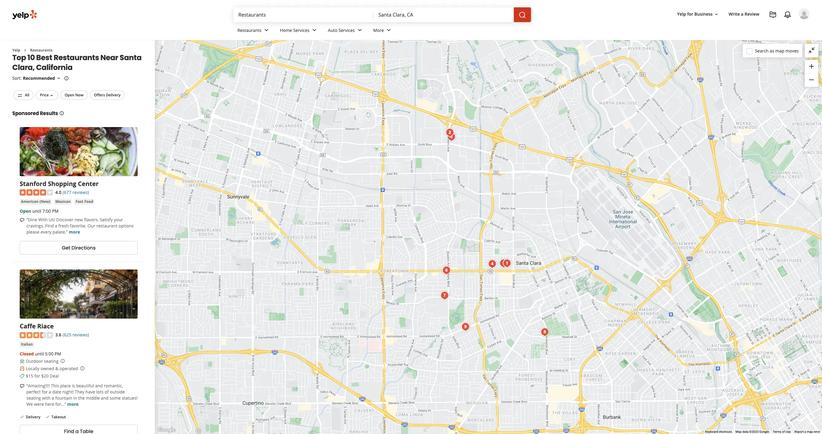 Task type: describe. For each thing, give the bounding box(es) containing it.
for inside "amazing!!!! this place is beautiful and romantic, perfect for a date night! they have lots of outside seating with a fountain in the middle and some statues! we were here for…"
[[42, 390, 48, 395]]

fast food button
[[74, 199, 95, 205]]

offers
[[94, 93, 105, 98]]

3.6 star rating image
[[20, 333, 53, 339]]

5:00
[[45, 351, 54, 357]]

italian link
[[20, 342, 34, 348]]

keyboard shortcuts button
[[706, 430, 732, 435]]

fast food
[[76, 199, 93, 205]]

use
[[786, 431, 791, 434]]

10
[[27, 53, 35, 63]]

auto services link
[[323, 22, 368, 40]]

were
[[34, 402, 44, 408]]

palate."
[[53, 229, 68, 235]]

1 vertical spatial restaurants link
[[30, 48, 53, 53]]

terms of use
[[773, 431, 791, 434]]

a right report
[[805, 431, 806, 434]]

deal
[[50, 374, 59, 379]]

16 speech v2 image for "dine
[[20, 218, 25, 223]]

they
[[75, 390, 84, 395]]

kunjip image
[[439, 290, 451, 302]]

eureka! - santa clara image
[[444, 127, 456, 139]]

maria w. image
[[799, 8, 810, 19]]

italian button
[[20, 342, 34, 348]]

16 chevron down v2 image for price
[[49, 93, 54, 98]]

1 horizontal spatial restaurants link
[[233, 22, 275, 40]]

user actions element
[[673, 8, 819, 45]]

fresh
[[58, 223, 69, 229]]

"amazing!!!! this place is beautiful and romantic, perfect for a date night! they have lots of outside seating with a fountain in the middle and some statues! we were here for…"
[[26, 383, 138, 408]]

0 vertical spatial seating
[[44, 359, 59, 365]]

fast food link
[[74, 199, 95, 205]]

terms of use link
[[773, 431, 791, 434]]

new
[[75, 217, 83, 223]]

error
[[814, 431, 821, 434]]

lots
[[96, 390, 104, 395]]

©2023
[[750, 431, 759, 434]]

romantic,
[[104, 383, 123, 389]]

map for moves
[[776, 48, 785, 54]]

all
[[25, 93, 29, 98]]

moves
[[786, 48, 799, 54]]

report a map error link
[[795, 431, 821, 434]]

16 chevron down v2 image
[[56, 76, 61, 81]]

top 10 best restaurants near santa clara, california
[[12, 53, 142, 73]]

16 checkmark v2 image for takeout
[[45, 415, 50, 420]]

projects image
[[769, 11, 777, 18]]

16 checkmark v2 image for delivery
[[20, 415, 25, 420]]

(new)
[[40, 199, 50, 205]]

terms
[[773, 431, 782, 434]]

pm for riace
[[55, 351, 61, 357]]

locally
[[26, 366, 39, 372]]

review
[[745, 11, 760, 17]]

4 star rating image
[[20, 190, 53, 196]]

zoom out image
[[808, 76, 816, 84]]

16 outdoor seating v2 image
[[20, 359, 25, 364]]

american
[[21, 199, 39, 205]]

"amazing!!!!
[[26, 383, 50, 389]]

restaurants inside "link"
[[237, 27, 262, 33]]

caffe riace
[[20, 323, 54, 331]]

every
[[41, 229, 51, 235]]

write a review link
[[726, 9, 762, 20]]

open now button
[[61, 91, 87, 100]]

map data ©2023 google
[[736, 431, 769, 434]]

place
[[60, 383, 71, 389]]

(677
[[63, 190, 71, 195]]

delivery inside "button"
[[106, 93, 121, 98]]

map for error
[[807, 431, 813, 434]]

24 chevron down v2 image for restaurants
[[263, 27, 270, 34]]

"dine
[[26, 217, 37, 223]]

american (new) link
[[20, 199, 52, 205]]

closed
[[20, 351, 34, 357]]

now
[[75, 93, 83, 98]]

open for open until 7:00 pm
[[20, 209, 31, 214]]

riace
[[37, 323, 54, 331]]

16 chevron down v2 image for yelp for business
[[714, 12, 719, 17]]

puesto santa clara image
[[445, 131, 458, 143]]

outdoor seating
[[26, 359, 59, 365]]

stanford shopping center
[[20, 180, 99, 188]]

results
[[40, 110, 58, 117]]

mexican
[[55, 199, 71, 205]]

yelp for business button
[[675, 9, 722, 20]]

satisfy
[[100, 217, 113, 223]]

google
[[760, 431, 769, 434]]

keyboard
[[706, 431, 718, 434]]

business categories element
[[233, 22, 810, 40]]

owned
[[41, 366, 54, 372]]

pm for shopping
[[52, 209, 59, 214]]

emelinas #2 image
[[486, 258, 498, 270]]

16 speech v2 image for "amazing!!!!
[[20, 384, 25, 389]]

favorite.
[[70, 223, 86, 229]]

options
[[119, 223, 134, 229]]

0 horizontal spatial delivery
[[26, 415, 40, 420]]

we
[[26, 402, 33, 408]]

california
[[36, 63, 73, 73]]

shopping
[[48, 180, 76, 188]]

caffe
[[20, 323, 36, 331]]

search image
[[519, 11, 526, 19]]

rice junky image
[[501, 257, 513, 270]]

clara,
[[12, 63, 35, 73]]

services for auto services
[[339, 27, 355, 33]]

services for home services
[[293, 27, 310, 33]]

sponsored
[[12, 110, 39, 117]]

mexican button
[[54, 199, 72, 205]]

recommended
[[23, 75, 55, 81]]

some
[[110, 396, 121, 402]]

map region
[[82, 34, 822, 435]]

until for stanford
[[32, 209, 41, 214]]

yelp link
[[12, 48, 20, 53]]

home services link
[[275, 22, 323, 40]]

more link for they
[[67, 402, 79, 408]]

$15
[[26, 374, 33, 379]]

16 filter v2 image
[[18, 93, 22, 98]]

4.0 link
[[55, 189, 61, 196]]

center
[[78, 180, 99, 188]]

4.0
[[55, 190, 61, 195]]

open until 7:00 pm
[[20, 209, 59, 214]]



Task type: vqa. For each thing, say whether or not it's contained in the screenshot.
the rightmost though
no



Task type: locate. For each thing, give the bounding box(es) containing it.
0 horizontal spatial none field
[[238, 11, 369, 18]]

services
[[293, 27, 310, 33], [339, 27, 355, 33]]

of inside "amazing!!!! this place is beautiful and romantic, perfect for a date night! they have lots of outside seating with a fountain in the middle and some statues! we were here for…"
[[105, 390, 109, 395]]

1 services from the left
[[293, 27, 310, 33]]

sponsored results
[[12, 110, 58, 117]]

open for open now
[[65, 93, 74, 98]]

seating up locally owned & operated
[[44, 359, 59, 365]]

sort:
[[12, 75, 22, 81]]

0 vertical spatial map
[[776, 48, 785, 54]]

1 none field from the left
[[238, 11, 369, 18]]

open down american
[[20, 209, 31, 214]]

as
[[770, 48, 775, 54]]

16 chevron down v2 image
[[714, 12, 719, 17], [49, 93, 54, 98]]

google image
[[156, 427, 177, 435]]

statues!
[[122, 396, 138, 402]]

1 vertical spatial until
[[35, 351, 44, 357]]

a right write
[[741, 11, 744, 17]]

1 reviews) from the top
[[72, 190, 89, 195]]

home
[[280, 27, 292, 33]]

mexican link
[[54, 199, 72, 205]]

2 reviews) from the top
[[72, 332, 89, 338]]

and up the lots
[[95, 383, 103, 389]]

notifications image
[[784, 11, 792, 18]]

None search field
[[233, 7, 532, 22]]

0 vertical spatial delivery
[[106, 93, 121, 98]]

perfect
[[26, 390, 41, 395]]

0 vertical spatial until
[[32, 209, 41, 214]]

none field find
[[238, 11, 369, 18]]

near
[[100, 53, 118, 63]]

with
[[38, 217, 48, 223]]

0 horizontal spatial map
[[776, 48, 785, 54]]

more link for favorite.
[[69, 229, 80, 235]]

american (new) button
[[20, 199, 52, 205]]

home services
[[280, 27, 310, 33]]

2 none field from the left
[[379, 11, 509, 18]]

map right as
[[776, 48, 785, 54]]

more for favorite.
[[69, 229, 80, 235]]

open left now
[[65, 93, 74, 98]]

of right the lots
[[105, 390, 109, 395]]

italian
[[21, 342, 33, 347]]

cravings.
[[26, 223, 44, 229]]

auto services
[[328, 27, 355, 33]]

a left date
[[49, 390, 51, 395]]

yelp inside button
[[677, 11, 686, 17]]

1 vertical spatial more
[[67, 402, 79, 408]]

0 horizontal spatial restaurants link
[[30, 48, 53, 53]]

24 chevron down v2 image inside auto services link
[[356, 27, 364, 34]]

services right auto
[[339, 27, 355, 33]]

0 vertical spatial more
[[69, 229, 80, 235]]

0 vertical spatial more link
[[69, 229, 80, 235]]

16 checkmark v2 image
[[20, 415, 25, 420], [45, 415, 50, 420]]

24 chevron down v2 image
[[385, 27, 393, 34]]

16 chevron down v2 image right price
[[49, 93, 54, 98]]

(677 reviews) link
[[63, 189, 89, 196]]

services right home
[[293, 27, 310, 33]]

reviews) for shopping
[[72, 190, 89, 195]]

0 horizontal spatial services
[[293, 27, 310, 33]]

pm
[[52, 209, 59, 214], [55, 351, 61, 357]]

restaurant
[[96, 223, 117, 229]]

data
[[743, 431, 749, 434]]

yelp left "business" on the top
[[677, 11, 686, 17]]

1 16 speech v2 image from the top
[[20, 218, 25, 223]]

discover
[[56, 217, 73, 223]]

0 horizontal spatial seating
[[26, 396, 41, 402]]

1 vertical spatial more link
[[67, 402, 79, 408]]

for inside button
[[687, 11, 694, 17]]

16 speech v2 image down 16 deal v2 image
[[20, 384, 25, 389]]

$15 for $20 deal
[[26, 374, 59, 379]]

2 horizontal spatial 24 chevron down v2 image
[[356, 27, 364, 34]]

info icon image
[[60, 359, 65, 364], [60, 359, 65, 364], [80, 367, 85, 371], [80, 367, 85, 371]]

2 24 chevron down v2 image from the left
[[311, 27, 318, 34]]

restaurants
[[237, 27, 262, 33], [30, 48, 53, 53], [54, 53, 99, 63]]

sumiya image
[[459, 321, 472, 333]]

24 chevron down v2 image inside home services link
[[311, 27, 318, 34]]

1 horizontal spatial 16 chevron down v2 image
[[714, 12, 719, 17]]

date
[[52, 390, 61, 395]]

Find text field
[[238, 11, 369, 18]]

16 chevron down v2 image inside the price dropdown button
[[49, 93, 54, 98]]

24 chevron down v2 image left home
[[263, 27, 270, 34]]

0 vertical spatial of
[[105, 390, 109, 395]]

1 horizontal spatial services
[[339, 27, 355, 33]]

24 chevron down v2 image right auto services
[[356, 27, 364, 34]]

fountain
[[55, 396, 72, 402]]

delivery down we
[[26, 415, 40, 420]]

pm right 7:00
[[52, 209, 59, 214]]

of
[[105, 390, 109, 395], [782, 431, 785, 434]]

1 vertical spatial yelp
[[12, 48, 20, 53]]

seating inside "amazing!!!! this place is beautiful and romantic, perfect for a date night! they have lots of outside seating with a fountain in the middle and some statues! we were here for…"
[[26, 396, 41, 402]]

0 vertical spatial 16 speech v2 image
[[20, 218, 25, 223]]

1 vertical spatial open
[[20, 209, 31, 214]]

0 vertical spatial 16 chevron down v2 image
[[714, 12, 719, 17]]

0 vertical spatial yelp
[[677, 11, 686, 17]]

yelp for business
[[677, 11, 713, 17]]

business
[[695, 11, 713, 17]]

this
[[51, 383, 59, 389]]

directions
[[71, 245, 96, 252]]

santa
[[120, 53, 142, 63]]

get directions link
[[20, 241, 138, 255]]

0 horizontal spatial restaurants
[[30, 48, 53, 53]]

filters group
[[12, 91, 126, 100]]

2 vertical spatial for
[[42, 390, 48, 395]]

your
[[114, 217, 123, 223]]

0 horizontal spatial yelp
[[12, 48, 20, 53]]

more link
[[69, 229, 80, 235], [67, 402, 79, 408]]

1 horizontal spatial yelp
[[677, 11, 686, 17]]

1 horizontal spatial none field
[[379, 11, 509, 18]]

0 vertical spatial pm
[[52, 209, 59, 214]]

pm right 5:00
[[55, 351, 61, 357]]

1 vertical spatial reviews)
[[72, 332, 89, 338]]

more link down in
[[67, 402, 79, 408]]

us!
[[49, 217, 55, 223]]

more link
[[368, 22, 398, 40]]

report a map error
[[795, 431, 821, 434]]

for for $15
[[34, 374, 40, 379]]

for left "business" on the top
[[687, 11, 694, 17]]

more link down favorite. on the bottom left of the page
[[69, 229, 80, 235]]

map
[[736, 431, 742, 434]]

operated
[[60, 366, 78, 372]]

16 info v2 image
[[59, 111, 64, 116]]

0 horizontal spatial 16 checkmark v2 image
[[20, 415, 25, 420]]

24 chevron down v2 image left auto
[[311, 27, 318, 34]]

reviews) for riace
[[72, 332, 89, 338]]

0 horizontal spatial of
[[105, 390, 109, 395]]

1 vertical spatial map
[[807, 431, 813, 434]]

open
[[65, 93, 74, 98], [20, 209, 31, 214]]

restaurants inside top 10 best restaurants near santa clara, california
[[54, 53, 99, 63]]

seating down perfect
[[26, 396, 41, 402]]

1 vertical spatial and
[[101, 396, 109, 402]]

1 vertical spatial delivery
[[26, 415, 40, 420]]

reviews) up fast
[[72, 190, 89, 195]]

and down the lots
[[101, 396, 109, 402]]

1 vertical spatial 16 speech v2 image
[[20, 384, 25, 389]]

2 horizontal spatial for
[[687, 11, 694, 17]]

for up with on the bottom left
[[42, 390, 48, 395]]

more down favorite. on the bottom left of the page
[[69, 229, 80, 235]]

16 info v2 image
[[64, 76, 69, 81]]

1 vertical spatial pm
[[55, 351, 61, 357]]

top
[[12, 53, 26, 63]]

yelp for yelp for business
[[677, 11, 686, 17]]

more
[[373, 27, 384, 33]]

yelp for "yelp" link
[[12, 48, 20, 53]]

1 horizontal spatial for
[[42, 390, 48, 395]]

for left $20
[[34, 374, 40, 379]]

a
[[741, 11, 744, 17], [55, 223, 57, 229], [49, 390, 51, 395], [52, 396, 54, 402], [805, 431, 806, 434]]

find
[[45, 223, 54, 229]]

reviews) inside the (625 reviews) link
[[72, 332, 89, 338]]

0 vertical spatial open
[[65, 93, 74, 98]]

2 16 checkmark v2 image from the left
[[45, 415, 50, 420]]

open inside button
[[65, 93, 74, 98]]

1 vertical spatial 16 chevron down v2 image
[[49, 93, 54, 98]]

2 horizontal spatial restaurants
[[237, 27, 262, 33]]

(625 reviews) link
[[63, 332, 89, 339]]

0 vertical spatial reviews)
[[72, 190, 89, 195]]

1 24 chevron down v2 image from the left
[[263, 27, 270, 34]]

more for they
[[67, 402, 79, 408]]

16 locally owned v2 image
[[20, 367, 25, 372]]

None field
[[238, 11, 369, 18], [379, 11, 509, 18]]

price button
[[36, 91, 58, 100]]

1 horizontal spatial map
[[807, 431, 813, 434]]

middle
[[86, 396, 100, 402]]

a right with on the bottom left
[[52, 396, 54, 402]]

restaurants link
[[233, 22, 275, 40], [30, 48, 53, 53]]

open now
[[65, 93, 83, 98]]

1 horizontal spatial seating
[[44, 359, 59, 365]]

reviews) right (625
[[72, 332, 89, 338]]

outside
[[110, 390, 125, 395]]

delivery right offers
[[106, 93, 121, 98]]

1 vertical spatial for
[[34, 374, 40, 379]]

reviews) inside (677 reviews) link
[[72, 190, 89, 195]]

group
[[805, 60, 819, 87]]

16 chevron down v2 image right "business" on the top
[[714, 12, 719, 17]]

a inside "dine with us! discover new flavors. satisfy your cravings. find a fresh favorite. our restaurant options please every palate."
[[55, 223, 57, 229]]

&
[[55, 366, 58, 372]]

0 horizontal spatial 24 chevron down v2 image
[[263, 27, 270, 34]]

write
[[729, 11, 740, 17]]

beautiful
[[76, 383, 94, 389]]

3.6
[[55, 332, 61, 338]]

achilles image
[[539, 326, 551, 339]]

until down "american (new)" button
[[32, 209, 41, 214]]

1 horizontal spatial restaurants
[[54, 53, 99, 63]]

best
[[36, 53, 52, 63]]

2 services from the left
[[339, 27, 355, 33]]

2 16 speech v2 image from the top
[[20, 384, 25, 389]]

more down in
[[67, 402, 79, 408]]

of left use
[[782, 431, 785, 434]]

iraklis image
[[498, 257, 510, 270]]

a inside write a review link
[[741, 11, 744, 17]]

1 horizontal spatial 16 checkmark v2 image
[[45, 415, 50, 420]]

for for yelp
[[687, 11, 694, 17]]

0 horizontal spatial 16 chevron down v2 image
[[49, 93, 54, 98]]

1 horizontal spatial 24 chevron down v2 image
[[311, 27, 318, 34]]

american (new)
[[21, 199, 50, 205]]

(677 reviews)
[[63, 190, 89, 195]]

write a review
[[729, 11, 760, 17]]

map left error
[[807, 431, 813, 434]]

0 vertical spatial restaurants link
[[233, 22, 275, 40]]

24 chevron down v2 image for auto services
[[356, 27, 364, 34]]

1 horizontal spatial of
[[782, 431, 785, 434]]

the
[[78, 396, 85, 402]]

16 chevron right v2 image
[[23, 48, 28, 53]]

zoom in image
[[808, 63, 816, 70]]

1 horizontal spatial open
[[65, 93, 74, 98]]

night!
[[62, 390, 74, 395]]

stanford
[[20, 180, 46, 188]]

$20
[[41, 374, 49, 379]]

0 horizontal spatial for
[[34, 374, 40, 379]]

0 vertical spatial for
[[687, 11, 694, 17]]

16 speech v2 image
[[20, 218, 25, 223], [20, 384, 25, 389]]

a right the "find"
[[55, 223, 57, 229]]

map
[[776, 48, 785, 54], [807, 431, 813, 434]]

1 vertical spatial seating
[[26, 396, 41, 402]]

until for caffe
[[35, 351, 44, 357]]

1 horizontal spatial delivery
[[106, 93, 121, 98]]

collapse map image
[[808, 47, 816, 54]]

16 speech v2 image left "dine
[[20, 218, 25, 223]]

flavors.
[[84, 217, 99, 223]]

1 vertical spatial of
[[782, 431, 785, 434]]

for…"
[[55, 402, 66, 408]]

16 chevron down v2 image inside yelp for business button
[[714, 12, 719, 17]]

here
[[45, 402, 54, 408]]

is
[[72, 383, 75, 389]]

Near text field
[[379, 11, 509, 18]]

takeout
[[51, 415, 66, 420]]

none field near
[[379, 11, 509, 18]]

16 deal v2 image
[[20, 374, 25, 379]]

yelp left 16 chevron right v2 "icon"
[[12, 48, 20, 53]]

(625 reviews)
[[63, 332, 89, 338]]

search as map moves
[[755, 48, 799, 54]]

24 chevron down v2 image
[[263, 27, 270, 34], [311, 27, 318, 34], [356, 27, 364, 34]]

1 16 checkmark v2 image from the left
[[20, 415, 25, 420]]

locally owned & operated
[[26, 366, 78, 372]]

7:00
[[42, 209, 51, 214]]

0 horizontal spatial open
[[20, 209, 31, 214]]

0 vertical spatial and
[[95, 383, 103, 389]]

"dine with us! discover new flavors. satisfy your cravings. find a fresh favorite. our restaurant options please every palate."
[[26, 217, 134, 235]]

with
[[42, 396, 51, 402]]

fast
[[76, 199, 83, 205]]

paik's noodle image
[[440, 265, 453, 277]]

3 24 chevron down v2 image from the left
[[356, 27, 364, 34]]

24 chevron down v2 image for home services
[[311, 27, 318, 34]]

until up outdoor seating at left
[[35, 351, 44, 357]]



